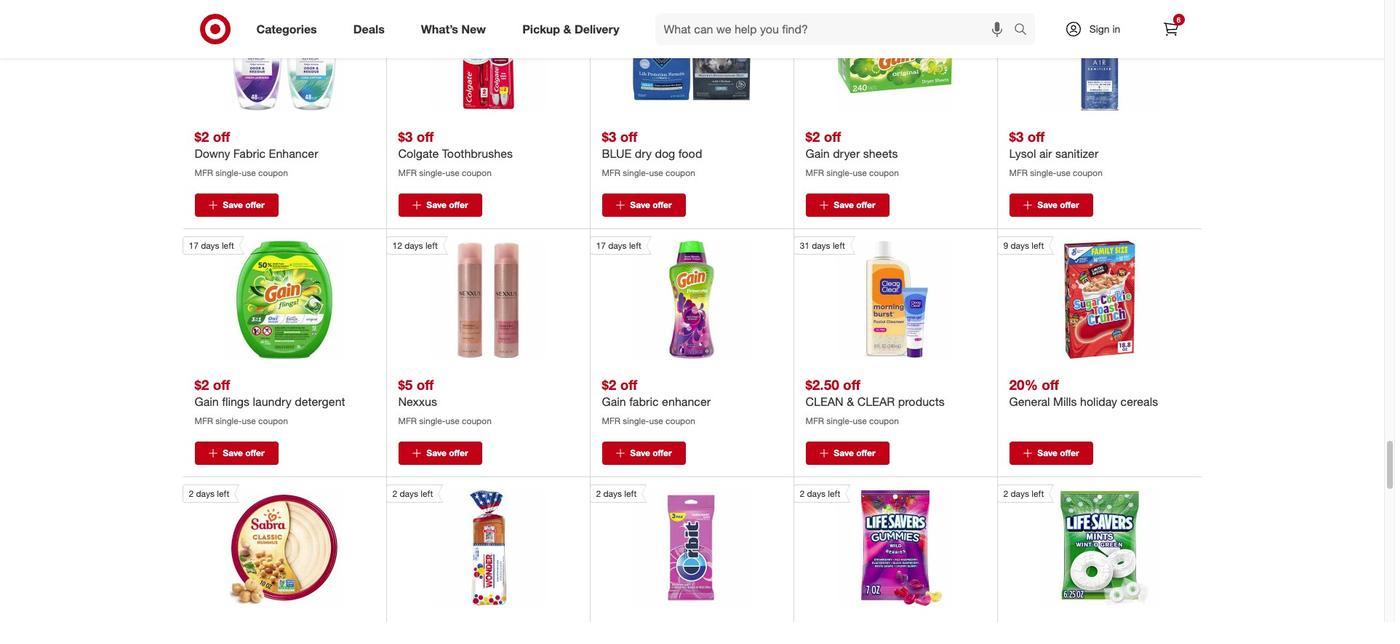 Task type: describe. For each thing, give the bounding box(es) containing it.
mfr inside $3 off lysol air sanitizer mfr single-use coupon
[[1009, 167, 1028, 178]]

coupon inside "$2 off downy fabric enhancer mfr single-use coupon"
[[258, 167, 288, 178]]

5 2 from the left
[[1004, 488, 1008, 499]]

off for $3 off lysol air sanitizer mfr single-use coupon
[[1028, 128, 1045, 145]]

mfr inside $3 off colgate toothbrushes mfr single-use coupon
[[398, 167, 417, 178]]

fabric
[[629, 394, 659, 409]]

use inside $5 off nexxus mfr single-use coupon
[[446, 415, 460, 426]]

enhancer
[[662, 394, 711, 409]]

left for fifth 2 days left button
[[1032, 488, 1044, 499]]

save offer for enhancer
[[630, 447, 672, 458]]

mfr inside $2 off gain dryer sheets mfr single-use coupon
[[806, 167, 824, 178]]

save offer button for &
[[806, 442, 889, 465]]

dry
[[635, 146, 652, 161]]

12
[[392, 240, 402, 251]]

in
[[1113, 23, 1121, 35]]

save for flings
[[223, 447, 243, 458]]

what's new link
[[409, 13, 504, 45]]

products
[[898, 394, 945, 409]]

air
[[1040, 146, 1052, 161]]

31
[[800, 240, 810, 251]]

mfr inside $5 off nexxus mfr single-use coupon
[[398, 415, 417, 426]]

offer for single-
[[449, 447, 468, 458]]

blue
[[602, 146, 632, 161]]

12 days left
[[392, 240, 438, 251]]

what's
[[421, 22, 458, 36]]

mfr inside $2 off gain fabric enhancer mfr single-use coupon
[[602, 415, 621, 426]]

$3 off blue dry dog food mfr single-use coupon
[[602, 128, 702, 178]]

$2 for downy fabric enhancer
[[195, 128, 209, 145]]

$2 for gain dryer sheets
[[806, 128, 820, 145]]

save offer for laundry
[[223, 447, 265, 458]]

20%
[[1009, 376, 1038, 393]]

off for $3 off blue dry dog food mfr single-use coupon
[[620, 128, 638, 145]]

save offer button for fabric
[[602, 442, 686, 465]]

offer down mills
[[1060, 447, 1079, 458]]

17 days left button for laundry
[[182, 236, 343, 359]]

$2.50
[[806, 376, 839, 393]]

3 2 from the left
[[596, 488, 601, 499]]

save for &
[[834, 447, 854, 458]]

use inside $2 off gain dryer sheets mfr single-use coupon
[[853, 167, 867, 178]]

9 days left button
[[997, 236, 1159, 359]]

$2 for gain fabric enhancer
[[602, 376, 616, 393]]

mfr inside the $2.50 off clean & clear products mfr single-use coupon
[[806, 415, 824, 426]]

save offer button for flings
[[195, 442, 278, 465]]

6
[[1177, 15, 1181, 24]]

gain for gain fabric enhancer
[[602, 394, 626, 409]]

toothbrushes
[[442, 146, 513, 161]]

search button
[[1007, 13, 1042, 48]]

general
[[1009, 394, 1050, 409]]

offer for clear
[[856, 447, 876, 458]]

save offer button for air
[[1009, 193, 1093, 217]]

save offer for clear
[[834, 447, 876, 458]]

17 for gain flings laundry detergent
[[189, 240, 199, 251]]

new
[[462, 22, 486, 36]]

left for fifth 2 days left button from right
[[217, 488, 229, 499]]

sign
[[1090, 23, 1110, 35]]

left for fourth 2 days left button from left
[[828, 488, 840, 499]]

deals
[[353, 22, 385, 36]]

coupon inside $2 off gain flings laundry detergent mfr single-use coupon
[[258, 415, 288, 426]]

left for 9 days left button
[[1032, 240, 1044, 251]]

$5
[[398, 376, 413, 393]]

save offer for sheets
[[834, 199, 876, 210]]

sign in link
[[1052, 13, 1143, 45]]

31 days left
[[800, 240, 845, 251]]

2 2 from the left
[[392, 488, 397, 499]]

What can we help you find? suggestions appear below search field
[[655, 13, 1017, 45]]

$3 off lysol air sanitizer mfr single-use coupon
[[1009, 128, 1103, 178]]

& inside the $2.50 off clean & clear products mfr single-use coupon
[[847, 394, 854, 409]]

off for 20% off general mills holiday cereals
[[1042, 376, 1059, 393]]

20% off general mills holiday cereals
[[1009, 376, 1158, 409]]

31 days left button
[[793, 236, 955, 359]]

coupon inside $2 off gain dryer sheets mfr single-use coupon
[[869, 167, 899, 178]]

colgate
[[398, 146, 439, 161]]

$2 off downy fabric enhancer mfr single-use coupon
[[195, 128, 318, 178]]

off for $2 off gain fabric enhancer mfr single-use coupon
[[620, 376, 638, 393]]

$2 off gain flings laundry detergent mfr single-use coupon
[[195, 376, 345, 426]]

use inside $3 off colgate toothbrushes mfr single-use coupon
[[446, 167, 460, 178]]

single- inside "$2 off downy fabric enhancer mfr single-use coupon"
[[216, 167, 242, 178]]

single- inside $2 off gain dryer sheets mfr single-use coupon
[[827, 167, 853, 178]]

single- inside $3 off blue dry dog food mfr single-use coupon
[[623, 167, 649, 178]]

offer for sheets
[[856, 199, 876, 210]]

$3 for lysol air sanitizer
[[1009, 128, 1024, 145]]

coupon inside $3 off lysol air sanitizer mfr single-use coupon
[[1073, 167, 1103, 178]]

clean
[[806, 394, 844, 409]]

sign in
[[1090, 23, 1121, 35]]

coupon inside $3 off blue dry dog food mfr single-use coupon
[[666, 167, 695, 178]]

left for 4th 2 days left button from right
[[421, 488, 433, 499]]

save offer for sanitizer
[[1038, 199, 1079, 210]]

sheets
[[863, 146, 898, 161]]

use inside the $2.50 off clean & clear products mfr single-use coupon
[[853, 415, 867, 426]]

save offer button for mfr
[[398, 442, 482, 465]]

use inside $3 off lysol air sanitizer mfr single-use coupon
[[1057, 167, 1071, 178]]

17 days left for fabric
[[596, 240, 642, 251]]

save offer for enhancer
[[223, 199, 265, 210]]

offer for mfr
[[449, 199, 468, 210]]

off for $2 off downy fabric enhancer mfr single-use coupon
[[213, 128, 230, 145]]

save offer for single-
[[427, 447, 468, 458]]

nexxus
[[398, 394, 437, 409]]

3 2 days left button from the left
[[590, 485, 751, 607]]

2 days left for 3rd 2 days left button from the right
[[596, 488, 637, 499]]

coupon inside the $2.50 off clean & clear products mfr single-use coupon
[[869, 415, 899, 426]]

$3 for blue dry dog food
[[602, 128, 616, 145]]



Task type: vqa. For each thing, say whether or not it's contained in the screenshot.
apples,
no



Task type: locate. For each thing, give the bounding box(es) containing it.
0 horizontal spatial &
[[563, 22, 571, 36]]

3 2 days left from the left
[[596, 488, 637, 499]]

single- down fabric
[[623, 415, 649, 426]]

2 days left for fourth 2 days left button from left
[[800, 488, 840, 499]]

17 days left for flings
[[189, 240, 234, 251]]

gain left the dryer on the right top of the page
[[806, 146, 830, 161]]

$2 for gain flings laundry detergent
[[195, 376, 209, 393]]

1 17 days left from the left
[[189, 240, 234, 251]]

save for air
[[1038, 199, 1058, 210]]

save
[[223, 199, 243, 210], [427, 199, 447, 210], [630, 199, 650, 210], [834, 199, 854, 210], [1038, 199, 1058, 210], [223, 447, 243, 458], [427, 447, 447, 458], [630, 447, 650, 458], [834, 447, 854, 458], [1038, 447, 1058, 458]]

off inside $2 off gain fabric enhancer mfr single-use coupon
[[620, 376, 638, 393]]

use inside $2 off gain flings laundry detergent mfr single-use coupon
[[242, 415, 256, 426]]

left for the 31 days left button
[[833, 240, 845, 251]]

1 2 from the left
[[189, 488, 194, 499]]

1 horizontal spatial 17 days left
[[596, 240, 642, 251]]

gain inside $2 off gain dryer sheets mfr single-use coupon
[[806, 146, 830, 161]]

off up blue
[[620, 128, 638, 145]]

offer down $2 off gain fabric enhancer mfr single-use coupon
[[653, 447, 672, 458]]

2 days left for fifth 2 days left button from right
[[189, 488, 229, 499]]

off up the nexxus
[[417, 376, 434, 393]]

coupon inside $2 off gain fabric enhancer mfr single-use coupon
[[666, 415, 695, 426]]

off inside "20% off general mills holiday cereals"
[[1042, 376, 1059, 393]]

17
[[189, 240, 199, 251], [596, 240, 606, 251]]

single- down the nexxus
[[419, 415, 446, 426]]

off inside $3 off colgate toothbrushes mfr single-use coupon
[[417, 128, 434, 145]]

4 2 from the left
[[800, 488, 805, 499]]

off right $2.50 at bottom right
[[843, 376, 860, 393]]

$3 off colgate toothbrushes mfr single-use coupon
[[398, 128, 513, 178]]

17 for gain fabric enhancer
[[596, 240, 606, 251]]

off up the dryer on the right top of the page
[[824, 128, 841, 145]]

1 17 days left button from the left
[[182, 236, 343, 359]]

mfr inside $3 off blue dry dog food mfr single-use coupon
[[602, 167, 621, 178]]

off for $5 off nexxus mfr single-use coupon
[[417, 376, 434, 393]]

save offer button for dryer
[[806, 193, 889, 217]]

days inside 'button'
[[405, 240, 423, 251]]

&
[[563, 22, 571, 36], [847, 394, 854, 409]]

17 days left button
[[182, 236, 343, 359], [590, 236, 751, 359]]

0 vertical spatial &
[[563, 22, 571, 36]]

mfr
[[195, 167, 213, 178], [398, 167, 417, 178], [602, 167, 621, 178], [806, 167, 824, 178], [1009, 167, 1028, 178], [195, 415, 213, 426], [398, 415, 417, 426], [602, 415, 621, 426], [806, 415, 824, 426]]

off inside $5 off nexxus mfr single-use coupon
[[417, 376, 434, 393]]

save for dry
[[630, 199, 650, 210]]

mills
[[1054, 394, 1077, 409]]

save for toothbrushes
[[427, 199, 447, 210]]

0 horizontal spatial 17 days left button
[[182, 236, 343, 359]]

holiday
[[1080, 394, 1118, 409]]

food
[[679, 146, 702, 161]]

2 days left
[[189, 488, 229, 499], [392, 488, 433, 499], [596, 488, 637, 499], [800, 488, 840, 499], [1004, 488, 1044, 499]]

single- inside $2 off gain fabric enhancer mfr single-use coupon
[[623, 415, 649, 426]]

2 2 days left from the left
[[392, 488, 433, 499]]

2 17 days left button from the left
[[590, 236, 751, 359]]

1 horizontal spatial gain
[[602, 394, 626, 409]]

gain
[[806, 146, 830, 161], [195, 394, 219, 409], [602, 394, 626, 409]]

1 vertical spatial &
[[847, 394, 854, 409]]

save offer for dog
[[630, 199, 672, 210]]

single- down flings
[[216, 415, 242, 426]]

offer down $5 off nexxus mfr single-use coupon
[[449, 447, 468, 458]]

save for fabric
[[223, 199, 243, 210]]

1 horizontal spatial 17
[[596, 240, 606, 251]]

$2 inside $2 off gain fabric enhancer mfr single-use coupon
[[602, 376, 616, 393]]

save offer button for toothbrushes
[[398, 193, 482, 217]]

save offer for mfr
[[427, 199, 468, 210]]

offer down $3 off colgate toothbrushes mfr single-use coupon
[[449, 199, 468, 210]]

offer for enhancer
[[245, 199, 265, 210]]

2 days left for fifth 2 days left button
[[1004, 488, 1044, 499]]

offer down sanitizer
[[1060, 199, 1079, 210]]

$2 off gain dryer sheets mfr single-use coupon
[[806, 128, 899, 178]]

off up air
[[1028, 128, 1045, 145]]

single- down dry
[[623, 167, 649, 178]]

off inside the $2.50 off clean & clear products mfr single-use coupon
[[843, 376, 860, 393]]

9 days left
[[1004, 240, 1044, 251]]

$3 for colgate toothbrushes
[[398, 128, 413, 145]]

offer
[[245, 199, 265, 210], [449, 199, 468, 210], [653, 199, 672, 210], [856, 199, 876, 210], [1060, 199, 1079, 210], [245, 447, 265, 458], [449, 447, 468, 458], [653, 447, 672, 458], [856, 447, 876, 458], [1060, 447, 1079, 458]]

save for fabric
[[630, 447, 650, 458]]

$3 inside $3 off lysol air sanitizer mfr single-use coupon
[[1009, 128, 1024, 145]]

$2
[[195, 128, 209, 145], [806, 128, 820, 145], [195, 376, 209, 393], [602, 376, 616, 393]]

coupon
[[258, 167, 288, 178], [462, 167, 492, 178], [666, 167, 695, 178], [869, 167, 899, 178], [1073, 167, 1103, 178], [258, 415, 288, 426], [462, 415, 492, 426], [666, 415, 695, 426], [869, 415, 899, 426]]

2 17 days left from the left
[[596, 240, 642, 251]]

$3 up blue
[[602, 128, 616, 145]]

coupon inside $5 off nexxus mfr single-use coupon
[[462, 415, 492, 426]]

12 days left button
[[386, 236, 547, 359]]

days
[[201, 240, 219, 251], [405, 240, 423, 251], [608, 240, 627, 251], [812, 240, 831, 251], [1011, 240, 1029, 251], [196, 488, 215, 499], [400, 488, 418, 499], [603, 488, 622, 499], [807, 488, 826, 499], [1011, 488, 1029, 499]]

single- inside $5 off nexxus mfr single-use coupon
[[419, 415, 446, 426]]

off inside $2 off gain dryer sheets mfr single-use coupon
[[824, 128, 841, 145]]

single- inside $3 off lysol air sanitizer mfr single-use coupon
[[1030, 167, 1057, 178]]

4 2 days left button from the left
[[793, 485, 955, 607]]

$3 inside $3 off blue dry dog food mfr single-use coupon
[[602, 128, 616, 145]]

4 2 days left from the left
[[800, 488, 840, 499]]

1 $3 from the left
[[398, 128, 413, 145]]

laundry
[[253, 394, 292, 409]]

offer for sanitizer
[[1060, 199, 1079, 210]]

off inside $2 off gain flings laundry detergent mfr single-use coupon
[[213, 376, 230, 393]]

off inside $3 off blue dry dog food mfr single-use coupon
[[620, 128, 638, 145]]

$2 inside $2 off gain dryer sheets mfr single-use coupon
[[806, 128, 820, 145]]

deals link
[[341, 13, 403, 45]]

0 horizontal spatial gain
[[195, 394, 219, 409]]

left for 3rd 2 days left button from the right
[[624, 488, 637, 499]]

6 link
[[1155, 13, 1187, 45]]

pickup & delivery link
[[510, 13, 638, 45]]

offer down sheets
[[856, 199, 876, 210]]

$3 up lysol
[[1009, 128, 1024, 145]]

$3 inside $3 off colgate toothbrushes mfr single-use coupon
[[398, 128, 413, 145]]

single- down air
[[1030, 167, 1057, 178]]

$2.50 off clean & clear products mfr single-use coupon
[[806, 376, 945, 426]]

$2 inside "$2 off downy fabric enhancer mfr single-use coupon"
[[195, 128, 209, 145]]

gain for gain flings laundry detergent
[[195, 394, 219, 409]]

mfr inside $2 off gain flings laundry detergent mfr single-use coupon
[[195, 415, 213, 426]]

1 horizontal spatial $3
[[602, 128, 616, 145]]

off for $2 off gain flings laundry detergent mfr single-use coupon
[[213, 376, 230, 393]]

0 horizontal spatial 17 days left
[[189, 240, 234, 251]]

off inside $3 off lysol air sanitizer mfr single-use coupon
[[1028, 128, 1045, 145]]

offer for laundry
[[245, 447, 265, 458]]

off up colgate
[[417, 128, 434, 145]]

use inside $2 off gain fabric enhancer mfr single-use coupon
[[649, 415, 663, 426]]

off for $3 off colgate toothbrushes mfr single-use coupon
[[417, 128, 434, 145]]

off
[[213, 128, 230, 145], [417, 128, 434, 145], [620, 128, 638, 145], [824, 128, 841, 145], [1028, 128, 1045, 145], [213, 376, 230, 393], [417, 376, 434, 393], [620, 376, 638, 393], [843, 376, 860, 393], [1042, 376, 1059, 393]]

0 horizontal spatial 17
[[189, 240, 199, 251]]

single- down the dryer on the right top of the page
[[827, 167, 853, 178]]

0 horizontal spatial $3
[[398, 128, 413, 145]]

off up flings
[[213, 376, 230, 393]]

single- down colgate
[[419, 167, 446, 178]]

off up fabric
[[620, 376, 638, 393]]

flings
[[222, 394, 250, 409]]

offer down $2 off gain flings laundry detergent mfr single-use coupon
[[245, 447, 265, 458]]

lysol
[[1009, 146, 1036, 161]]

single- down clean
[[827, 415, 853, 426]]

& right pickup
[[563, 22, 571, 36]]

save offer
[[223, 199, 265, 210], [427, 199, 468, 210], [630, 199, 672, 210], [834, 199, 876, 210], [1038, 199, 1079, 210], [223, 447, 265, 458], [427, 447, 468, 458], [630, 447, 672, 458], [834, 447, 876, 458], [1038, 447, 1079, 458]]

left for 12 days left 'button'
[[426, 240, 438, 251]]

save offer button
[[195, 193, 278, 217], [398, 193, 482, 217], [602, 193, 686, 217], [806, 193, 889, 217], [1009, 193, 1093, 217], [195, 442, 278, 465], [398, 442, 482, 465], [602, 442, 686, 465], [806, 442, 889, 465], [1009, 442, 1093, 465]]

categories link
[[244, 13, 335, 45]]

offer for enhancer
[[653, 447, 672, 458]]

1 17 from the left
[[189, 240, 199, 251]]

offer down clear
[[856, 447, 876, 458]]

9
[[1004, 240, 1008, 251]]

1 2 days left button from the left
[[182, 485, 343, 607]]

17 days left button for enhancer
[[590, 236, 751, 359]]

off for $2.50 off clean & clear products mfr single-use coupon
[[843, 376, 860, 393]]

downy
[[195, 146, 230, 161]]

search
[[1007, 23, 1042, 38]]

offer down fabric
[[245, 199, 265, 210]]

what's new
[[421, 22, 486, 36]]

1 2 days left from the left
[[189, 488, 229, 499]]

pickup & delivery
[[522, 22, 620, 36]]

fabric
[[233, 146, 266, 161]]

17 days left
[[189, 240, 234, 251], [596, 240, 642, 251]]

off inside "$2 off downy fabric enhancer mfr single-use coupon"
[[213, 128, 230, 145]]

single- inside $3 off colgate toothbrushes mfr single-use coupon
[[419, 167, 446, 178]]

enhancer
[[269, 146, 318, 161]]

1 horizontal spatial 17 days left button
[[590, 236, 751, 359]]

2 days left for 4th 2 days left button from right
[[392, 488, 433, 499]]

delivery
[[575, 22, 620, 36]]

save offer button for dry
[[602, 193, 686, 217]]

gain for gain dryer sheets
[[806, 146, 830, 161]]

dryer
[[833, 146, 860, 161]]

off up downy
[[213, 128, 230, 145]]

left inside 'button'
[[426, 240, 438, 251]]

single- down downy
[[216, 167, 242, 178]]

5 2 days left button from the left
[[997, 485, 1159, 607]]

2 2 days left button from the left
[[386, 485, 547, 607]]

offer down dog
[[653, 199, 672, 210]]

sanitizer
[[1056, 146, 1099, 161]]

2 days left button
[[182, 485, 343, 607], [386, 485, 547, 607], [590, 485, 751, 607], [793, 485, 955, 607], [997, 485, 1159, 607]]

offer for dog
[[653, 199, 672, 210]]

single- inside the $2.50 off clean & clear products mfr single-use coupon
[[827, 415, 853, 426]]

left
[[222, 240, 234, 251], [426, 240, 438, 251], [629, 240, 642, 251], [833, 240, 845, 251], [1032, 240, 1044, 251], [217, 488, 229, 499], [421, 488, 433, 499], [624, 488, 637, 499], [828, 488, 840, 499], [1032, 488, 1044, 499]]

single-
[[216, 167, 242, 178], [419, 167, 446, 178], [623, 167, 649, 178], [827, 167, 853, 178], [1030, 167, 1057, 178], [216, 415, 242, 426], [419, 415, 446, 426], [623, 415, 649, 426], [827, 415, 853, 426]]

2 $3 from the left
[[602, 128, 616, 145]]

gain inside $2 off gain flings laundry detergent mfr single-use coupon
[[195, 394, 219, 409]]

use
[[242, 167, 256, 178], [446, 167, 460, 178], [649, 167, 663, 178], [853, 167, 867, 178], [1057, 167, 1071, 178], [242, 415, 256, 426], [446, 415, 460, 426], [649, 415, 663, 426], [853, 415, 867, 426]]

mfr inside "$2 off downy fabric enhancer mfr single-use coupon"
[[195, 167, 213, 178]]

& left clear
[[847, 394, 854, 409]]

gain inside $2 off gain fabric enhancer mfr single-use coupon
[[602, 394, 626, 409]]

save for dryer
[[834, 199, 854, 210]]

$3 up colgate
[[398, 128, 413, 145]]

2 horizontal spatial $3
[[1009, 128, 1024, 145]]

dog
[[655, 146, 675, 161]]

3 $3 from the left
[[1009, 128, 1024, 145]]

off for $2 off gain dryer sheets mfr single-use coupon
[[824, 128, 841, 145]]

use inside "$2 off downy fabric enhancer mfr single-use coupon"
[[242, 167, 256, 178]]

detergent
[[295, 394, 345, 409]]

5 2 days left from the left
[[1004, 488, 1044, 499]]

off up mills
[[1042, 376, 1059, 393]]

2 horizontal spatial gain
[[806, 146, 830, 161]]

2 17 from the left
[[596, 240, 606, 251]]

pickup
[[522, 22, 560, 36]]

save for mfr
[[427, 447, 447, 458]]

single- inside $2 off gain flings laundry detergent mfr single-use coupon
[[216, 415, 242, 426]]

gain left flings
[[195, 394, 219, 409]]

cereals
[[1121, 394, 1158, 409]]

coupon inside $3 off colgate toothbrushes mfr single-use coupon
[[462, 167, 492, 178]]

$2 off gain fabric enhancer mfr single-use coupon
[[602, 376, 711, 426]]

categories
[[256, 22, 317, 36]]

$3
[[398, 128, 413, 145], [602, 128, 616, 145], [1009, 128, 1024, 145]]

2
[[189, 488, 194, 499], [392, 488, 397, 499], [596, 488, 601, 499], [800, 488, 805, 499], [1004, 488, 1008, 499]]

use inside $3 off blue dry dog food mfr single-use coupon
[[649, 167, 663, 178]]

gain left fabric
[[602, 394, 626, 409]]

$5 off nexxus mfr single-use coupon
[[398, 376, 492, 426]]

1 horizontal spatial &
[[847, 394, 854, 409]]

save offer button for fabric
[[195, 193, 278, 217]]

$2 inside $2 off gain flings laundry detergent mfr single-use coupon
[[195, 376, 209, 393]]

clear
[[857, 394, 895, 409]]



